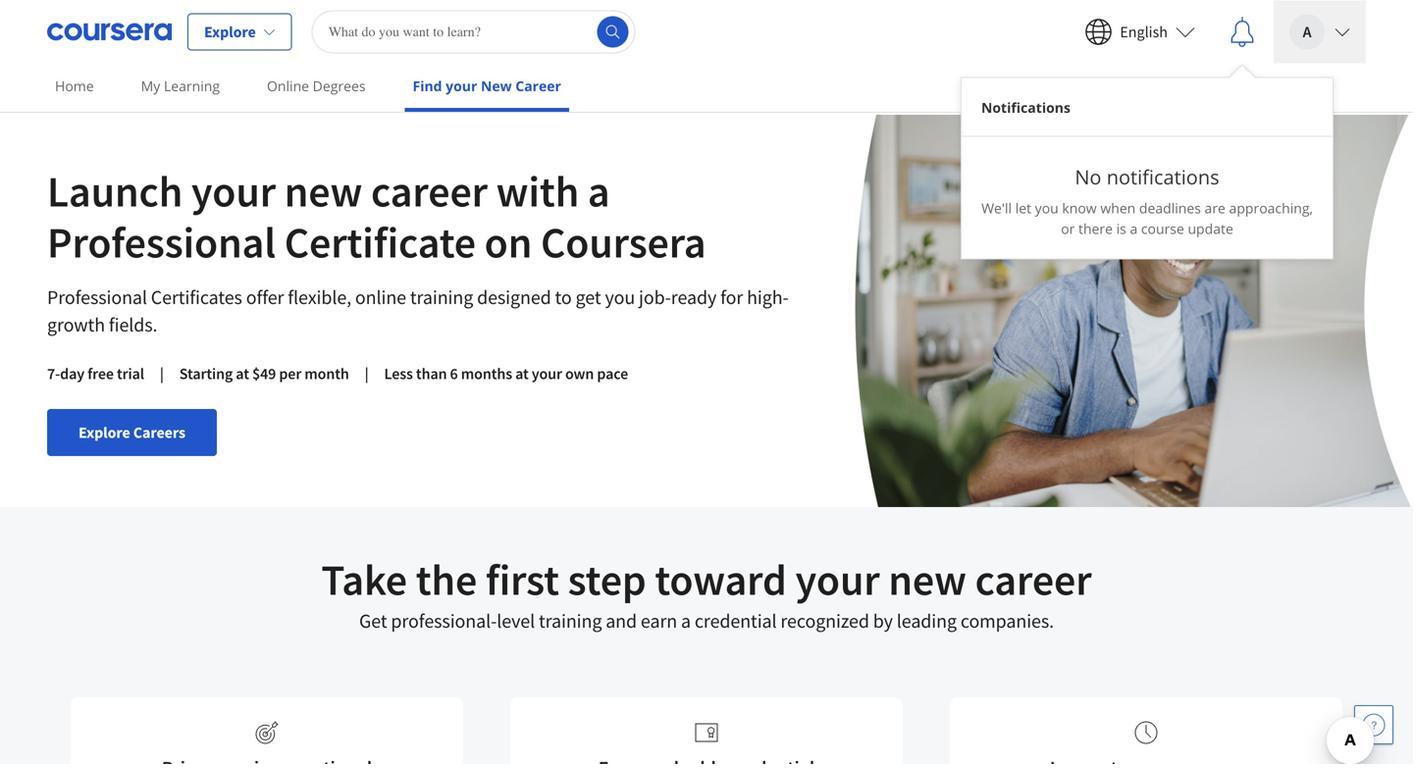 Task type: locate. For each thing, give the bounding box(es) containing it.
flexible,
[[288, 285, 352, 310]]

month | less
[[305, 364, 413, 384]]

training inside the take the first step toward your new career get professional-level training and earn a credential recognized by leading companies.
[[539, 609, 602, 634]]

0 horizontal spatial at
[[236, 364, 249, 384]]

help center image
[[1363, 714, 1386, 737]]

coursera
[[541, 215, 706, 270]]

0 vertical spatial career
[[371, 164, 488, 218]]

career
[[516, 77, 562, 95]]

a right earn
[[681, 609, 691, 634]]

0 horizontal spatial training
[[410, 285, 473, 310]]

level
[[497, 609, 535, 634]]

1 at from the left
[[236, 364, 249, 384]]

1 vertical spatial a
[[1131, 219, 1138, 238]]

1 vertical spatial new
[[889, 553, 967, 607]]

a right is
[[1131, 219, 1138, 238]]

1 horizontal spatial explore
[[204, 22, 256, 42]]

a inside the take the first step toward your new career get professional-level training and earn a credential recognized by leading companies.
[[681, 609, 691, 634]]

explore
[[204, 22, 256, 42], [79, 423, 130, 443]]

certificates
[[151, 285, 242, 310]]

approaching,
[[1230, 199, 1314, 217]]

home
[[55, 77, 94, 95]]

0 vertical spatial professional
[[47, 215, 276, 270]]

new
[[481, 77, 512, 95]]

None search field
[[312, 10, 636, 54]]

the
[[416, 553, 477, 607]]

at left the $49 in the left of the page
[[236, 364, 249, 384]]

a
[[1303, 22, 1312, 42]]

explore careers link
[[47, 409, 217, 457]]

free
[[88, 364, 114, 384]]

at
[[236, 364, 249, 384], [516, 364, 529, 384]]

careers
[[133, 423, 186, 443]]

explore inside popup button
[[204, 22, 256, 42]]

training
[[410, 285, 473, 310], [539, 609, 602, 634]]

training left and
[[539, 609, 602, 634]]

0 vertical spatial explore
[[204, 22, 256, 42]]

0 horizontal spatial explore
[[79, 423, 130, 443]]

certificate
[[284, 215, 476, 270]]

0 horizontal spatial a
[[588, 164, 610, 218]]

than
[[416, 364, 447, 384]]

let
[[1016, 199, 1032, 217]]

a
[[588, 164, 610, 218], [1131, 219, 1138, 238], [681, 609, 691, 634]]

my learning
[[141, 77, 220, 95]]

explore left careers
[[79, 423, 130, 443]]

0 vertical spatial you
[[1035, 199, 1059, 217]]

home link
[[47, 64, 102, 108]]

1 horizontal spatial you
[[1035, 199, 1059, 217]]

career
[[371, 164, 488, 218], [976, 553, 1092, 607]]

1 vertical spatial career
[[976, 553, 1092, 607]]

new
[[284, 164, 363, 218], [889, 553, 967, 607]]

a button
[[1274, 0, 1367, 63]]

at right the months
[[516, 364, 529, 384]]

you right get
[[605, 285, 635, 310]]

2 professional from the top
[[47, 285, 147, 310]]

1 vertical spatial professional
[[47, 285, 147, 310]]

explore up learning
[[204, 22, 256, 42]]

1 vertical spatial you
[[605, 285, 635, 310]]

0 vertical spatial a
[[588, 164, 610, 218]]

1 horizontal spatial career
[[976, 553, 1092, 607]]

your inside the take the first step toward your new career get professional-level training and earn a credential recognized by leading companies.
[[796, 553, 880, 607]]

you right let
[[1035, 199, 1059, 217]]

find
[[413, 77, 442, 95]]

when
[[1101, 199, 1136, 217]]

leading
[[897, 609, 957, 634]]

a right with
[[588, 164, 610, 218]]

1 horizontal spatial at
[[516, 364, 529, 384]]

with
[[496, 164, 579, 218]]

What do you want to learn? text field
[[312, 10, 636, 54]]

course
[[1142, 219, 1185, 238]]

a inside the notifications no notifications we'll let you know when deadlines are approaching, or there is a course update
[[1131, 219, 1138, 238]]

2 vertical spatial a
[[681, 609, 691, 634]]

first
[[486, 553, 560, 607]]

1 horizontal spatial new
[[889, 553, 967, 607]]

get
[[359, 609, 387, 634]]

there
[[1079, 219, 1113, 238]]

0 horizontal spatial career
[[371, 164, 488, 218]]

1 vertical spatial training
[[539, 609, 602, 634]]

0 horizontal spatial you
[[605, 285, 635, 310]]

your
[[446, 77, 478, 95], [191, 164, 276, 218], [532, 364, 562, 384], [796, 553, 880, 607]]

you
[[1035, 199, 1059, 217], [605, 285, 635, 310]]

professional up certificates
[[47, 215, 276, 270]]

recognized
[[781, 609, 870, 634]]

fields.
[[109, 313, 158, 337]]

career inside the take the first step toward your new career get professional-level training and earn a credential recognized by leading companies.
[[976, 553, 1092, 607]]

a inside launch your new career with a professional certificate on coursera
[[588, 164, 610, 218]]

1 horizontal spatial training
[[539, 609, 602, 634]]

months
[[461, 364, 513, 384]]

we'll
[[982, 199, 1012, 217]]

professional up growth
[[47, 285, 147, 310]]

online degrees link
[[259, 64, 374, 108]]

training right online
[[410, 285, 473, 310]]

online
[[355, 285, 406, 310]]

1 vertical spatial explore
[[79, 423, 130, 443]]

take
[[321, 553, 407, 607]]

2 at from the left
[[516, 364, 529, 384]]

professional inside the professional certificates offer flexible, online training designed to get you job-ready for high- growth fields.
[[47, 285, 147, 310]]

1 horizontal spatial a
[[681, 609, 691, 634]]

update
[[1188, 219, 1234, 238]]

7-
[[47, 364, 60, 384]]

per
[[279, 364, 302, 384]]

pace
[[597, 364, 629, 384]]

1 professional from the top
[[47, 215, 276, 270]]

0 vertical spatial training
[[410, 285, 473, 310]]

0 vertical spatial new
[[284, 164, 363, 218]]

2 horizontal spatial a
[[1131, 219, 1138, 238]]

launch your new career with a professional certificate on coursera
[[47, 164, 706, 270]]

is
[[1117, 219, 1127, 238]]

own
[[565, 364, 594, 384]]

on
[[485, 215, 532, 270]]

professional
[[47, 215, 276, 270], [47, 285, 147, 310]]

0 horizontal spatial new
[[284, 164, 363, 218]]

ready
[[671, 285, 717, 310]]

for
[[721, 285, 743, 310]]

a for take the first step toward your new career
[[681, 609, 691, 634]]

you inside the notifications no notifications we'll let you know when deadlines are approaching, or there is a course update
[[1035, 199, 1059, 217]]



Task type: describe. For each thing, give the bounding box(es) containing it.
credential
[[695, 609, 777, 634]]

or
[[1062, 219, 1075, 238]]

find your new career link
[[405, 64, 569, 112]]

learning
[[164, 77, 220, 95]]

degrees
[[313, 77, 366, 95]]

job-
[[639, 285, 671, 310]]

notifications
[[1107, 163, 1220, 190]]

7-day free trial | starting at $49 per month | less than 6 months at your own pace
[[47, 364, 629, 384]]

know
[[1063, 199, 1097, 217]]

deadlines
[[1140, 199, 1202, 217]]

growth
[[47, 313, 105, 337]]

step
[[568, 553, 647, 607]]

explore button
[[188, 13, 292, 51]]

online
[[267, 77, 309, 95]]

coursera image
[[47, 16, 172, 48]]

notifications
[[982, 98, 1071, 117]]

english
[[1121, 22, 1168, 42]]

and
[[606, 609, 637, 634]]

take the first step toward your new career get professional-level training and earn a credential recognized by leading companies.
[[321, 553, 1092, 634]]

6
[[450, 364, 458, 384]]

are
[[1205, 199, 1226, 217]]

get
[[576, 285, 601, 310]]

high-
[[747, 285, 789, 310]]

my
[[141, 77, 160, 95]]

find your new career
[[413, 77, 562, 95]]

notifications no notifications we'll let you know when deadlines are approaching, or there is a course update
[[982, 98, 1314, 238]]

my learning link
[[133, 64, 228, 108]]

to
[[555, 285, 572, 310]]

your inside launch your new career with a professional certificate on coursera
[[191, 164, 276, 218]]

designed
[[477, 285, 551, 310]]

offer
[[246, 285, 284, 310]]

explore for explore
[[204, 22, 256, 42]]

day
[[60, 364, 84, 384]]

toward
[[655, 553, 787, 607]]

new inside the take the first step toward your new career get professional-level training and earn a credential recognized by leading companies.
[[889, 553, 967, 607]]

career inside launch your new career with a professional certificate on coursera
[[371, 164, 488, 218]]

professional certificates offer flexible, online training designed to get you job-ready for high- growth fields.
[[47, 285, 789, 337]]

$49
[[252, 364, 276, 384]]

by
[[874, 609, 893, 634]]

professional inside launch your new career with a professional certificate on coursera
[[47, 215, 276, 270]]

training inside the professional certificates offer flexible, online training designed to get you job-ready for high- growth fields.
[[410, 285, 473, 310]]

you inside the professional certificates offer flexible, online training designed to get you job-ready for high- growth fields.
[[605, 285, 635, 310]]

launch
[[47, 164, 183, 218]]

english button
[[1070, 0, 1212, 63]]

online degrees
[[267, 77, 366, 95]]

new inside launch your new career with a professional certificate on coursera
[[284, 164, 363, 218]]

a for notifications
[[1131, 219, 1138, 238]]

trial | starting
[[117, 364, 233, 384]]

explore for explore careers
[[79, 423, 130, 443]]

earn
[[641, 609, 678, 634]]

professional-
[[391, 609, 497, 634]]

companies.
[[961, 609, 1054, 634]]

explore careers
[[79, 423, 186, 443]]

no
[[1075, 163, 1102, 190]]

your inside 'link'
[[446, 77, 478, 95]]



Task type: vqa. For each thing, say whether or not it's contained in the screenshot.
the "Professional" within the "Professional Certificates offer flexible, online training designed to get you job-ready for high-growth fields."
no



